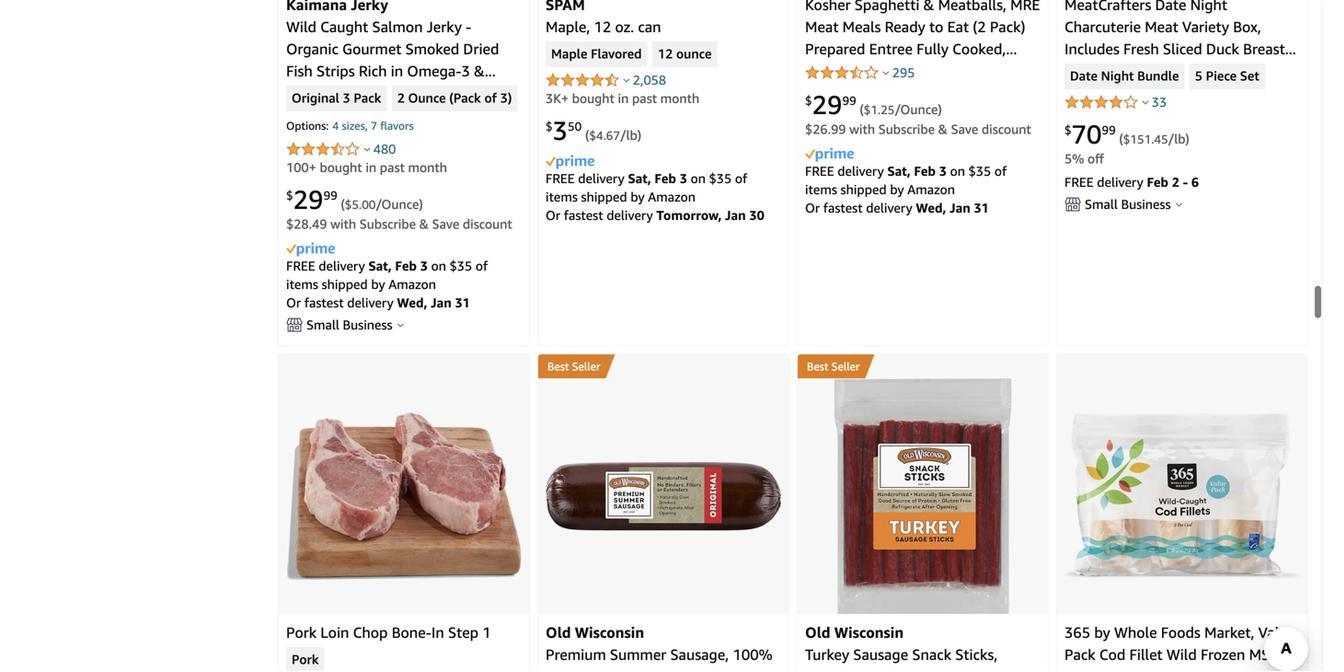 Task type: locate. For each thing, give the bounding box(es) containing it.
wild down foods
[[1167, 646, 1198, 663]]

lomo
[[1159, 84, 1197, 102]]

1 horizontal spatial popover image
[[624, 78, 630, 82]]

popover image
[[883, 70, 890, 75], [624, 78, 630, 82], [398, 323, 404, 327]]

/ounce)
[[895, 102, 942, 117], [376, 197, 423, 212]]

/ounce) inside $ 29 99 ( $5.00 /ounce) $28.49 with subscribe & save discount
[[376, 197, 423, 212]]

month down flavor at the left top
[[408, 160, 447, 175]]

$ for $ 29 99 ( $1.25 /ounce) $26.99 with subscribe & save discount
[[806, 94, 813, 108]]

items down $26.99
[[806, 182, 838, 197]]

0 horizontal spatial 12
[[594, 18, 612, 35]]

with inside "wild caught salmon jerky - organic gourmet smoked dried fish strips rich in omega-3 & protein - low-calorie seafood snack with no gluten, less sodium & sugar - original flavor - 3/2oz pack"
[[330, 106, 359, 124]]

5 piece set
[[1196, 68, 1260, 85]]

amazon prime image for or fastest delivery tomorrow, jan 30 "element"
[[546, 155, 595, 169]]

99 inside $ 70 99 ( $151.45 /lb) 5% off free delivery feb 2 - 6
[[1102, 123, 1116, 137]]

survival
[[883, 106, 937, 124]]

wisconsin for summer
[[575, 624, 645, 641]]

1 best from the left
[[548, 360, 569, 373]]

99 up off
[[1102, 123, 1116, 137]]

2 horizontal spatial in
[[618, 91, 629, 106]]

snack down protein
[[286, 106, 326, 124]]

old inside old wisconsin turkey sausage snack sticks, naturally smoked, ready to eat
[[806, 624, 831, 641]]

1 horizontal spatial popover image
[[1143, 100, 1150, 104]]

with inside $ 29 99 ( $1.25 /ounce) $26.99 with subscribe & save discount
[[850, 121, 876, 137]]

old up turkey at the bottom
[[806, 624, 831, 641]]

/ounce) for $ 29 99 ( $1.25 /ounce) $26.99 with subscribe & save discount
[[895, 102, 942, 117]]

best seller for old wisconsin premium summer sausage, 100% natural meat, charcuterie, read
[[548, 360, 601, 373]]

2 inside $ 70 99 ( $151.45 /lb) 5% off free delivery feb 2 - 6
[[1173, 174, 1180, 189]]

( for $ 70 99 ( $151.45 /lb) 5% off free delivery feb 2 - 6
[[1120, 131, 1124, 146]]

fish
[[286, 62, 313, 80]]

12 ounce
[[658, 46, 712, 62]]

( for $ 29 99 ( $1.25 /ounce) $26.99 with subscribe & save discount
[[860, 102, 864, 117]]

$35 down $ 29 99 ( $5.00 /ounce) $28.49 with subscribe & save discount
[[450, 258, 472, 273]]

& down 100+ bought in past month at the top left of the page
[[420, 216, 429, 232]]

feb left 6
[[1148, 174, 1169, 189]]

free down the 5%
[[1065, 174, 1094, 189]]

& inside kosher spaghetti & meatballs, mre meat meals ready to eat (2 pack) prepared entree fully cooked, shelf stable microwave dinner - travel, military, camping, emergency survival
[[924, 0, 935, 13]]

$ inside $ 29 99 ( $5.00 /ounce) $28.49 with subscribe & save discount
[[286, 188, 293, 203]]

1 vertical spatial save
[[432, 216, 460, 232]]

29 inside $ 29 99 ( $1.25 /ounce) $26.99 with subscribe & save discount
[[813, 89, 843, 120]]

best seller for old wisconsin turkey sausage snack sticks, naturally smoked, ready to eat
[[807, 360, 860, 373]]

1 vertical spatial 2
[[1173, 174, 1180, 189]]

0 vertical spatial /ounce)
[[895, 102, 942, 117]]

past for 2,058
[[633, 91, 657, 106]]

0 horizontal spatial amazon
[[389, 277, 436, 292]]

1 vertical spatial bought
[[320, 160, 362, 175]]

0 vertical spatial night
[[1191, 0, 1228, 13]]

2 horizontal spatial items
[[806, 182, 838, 197]]

1 seller from the left
[[572, 360, 601, 373]]

discount down 3/2oz on the top of page
[[463, 216, 513, 232]]

feb down $ 29 99 ( $5.00 /ounce) $28.49 with subscribe & save discount
[[395, 258, 417, 273]]

with down $5.00
[[331, 216, 356, 232]]

on for the top or fastest delivery wed, jan 31 element
[[951, 163, 966, 178]]

to
[[930, 18, 944, 35], [977, 668, 991, 671]]

1 horizontal spatial jan
[[726, 207, 746, 223]]

popover image down free delivery feb 2 - 6 element
[[1176, 202, 1183, 207]]

0 horizontal spatial fastest
[[305, 295, 344, 310]]

( inside $ 29 99 ( $1.25 /ounce) $26.99 with subscribe & save discount
[[860, 102, 864, 117]]

0 vertical spatial snack
[[286, 106, 326, 124]]

1 vertical spatial 29
[[293, 184, 324, 215]]

month for 100+ bought in past month
[[408, 160, 447, 175]]

old wisconsin turkey sausage snack sticks, naturally smoked, ready to eat
[[806, 624, 1030, 671]]

bought
[[572, 91, 615, 106], [320, 160, 362, 175]]

popover image
[[1143, 100, 1150, 104], [364, 147, 371, 151], [1176, 202, 1183, 207]]

discount inside $ 29 99 ( $5.00 /ounce) $28.49 with subscribe & save discount
[[463, 216, 513, 232]]

small business
[[1085, 196, 1172, 212], [307, 317, 393, 332]]

1 horizontal spatial to
[[977, 668, 991, 671]]

- right "dinner" at top
[[1013, 62, 1019, 80]]

old for old wisconsin premium summer sausage, 100% natural meat, charcuterie, read
[[546, 624, 571, 641]]

1 vertical spatial /ounce)
[[376, 197, 423, 212]]

0 horizontal spatial 31
[[455, 295, 470, 310]]

wisconsin
[[575, 624, 645, 641], [835, 624, 904, 641]]

( right 50
[[585, 127, 590, 143]]

1 vertical spatial wed,
[[397, 295, 428, 310]]

best seller
[[548, 360, 601, 373], [807, 360, 860, 373]]

maple,
[[546, 18, 590, 35]]

$35 up tomorrow,
[[709, 171, 732, 186]]

free down 50
[[546, 171, 575, 186]]

past down "2,058" on the top of the page
[[633, 91, 657, 106]]

pork for pork
[[292, 652, 319, 668]]

0 vertical spatial popover image
[[883, 70, 890, 75]]

0 vertical spatial 31
[[974, 200, 990, 215]]

1 meat from the left
[[806, 18, 839, 35]]

2 wisconsin from the left
[[835, 624, 904, 641]]

1 horizontal spatial $35
[[709, 171, 732, 186]]

$ down 100+
[[286, 188, 293, 203]]

0 vertical spatial popover image
[[1143, 100, 1150, 104]]

295
[[893, 65, 915, 80]]

free delivery sat, feb 3 on $35 of items shipped by amazon element down survival
[[806, 163, 1007, 197]]

free delivery feb 2 - 6 element
[[1065, 174, 1200, 189]]

/lb) for 70
[[1169, 131, 1190, 146]]

0 vertical spatial or fastest delivery wed, jan 31 element
[[806, 200, 990, 215]]

- inside kosher spaghetti & meatballs, mre meat meals ready to eat (2 pack) prepared entree fully cooked, shelf stable microwave dinner - travel, military, camping, emergency survival
[[1013, 62, 1019, 80]]

on up tomorrow,
[[691, 171, 706, 186]]

2 old from the left
[[806, 624, 831, 641]]

camping,
[[911, 84, 974, 102]]

wisconsin inside old wisconsin premium summer sausage, 100% natural meat, charcuterie, read
[[575, 624, 645, 641]]

save for $ 29 99 ( $1.25 /ounce) $26.99 with subscribe & save discount
[[952, 121, 979, 137]]

0 horizontal spatial seller
[[572, 360, 601, 373]]

subscribe down $5.00
[[360, 216, 416, 232]]

free delivery sat, feb 3 on $35 of items shipped by amazon element
[[806, 163, 1007, 197], [546, 171, 748, 204], [286, 258, 488, 292]]

small
[[1085, 196, 1118, 212], [307, 317, 340, 332]]

charcuterie
[[1065, 18, 1142, 35]]

or fastest delivery wed, jan 31 for amazon prime image associated with or fastest delivery wed, jan 31 element to the left
[[286, 295, 470, 310]]

pack down sugar
[[286, 150, 317, 168]]

salami,
[[1106, 84, 1155, 102]]

oz.
[[615, 18, 634, 35]]

of
[[485, 90, 497, 107], [995, 163, 1007, 178], [735, 171, 748, 186], [476, 258, 488, 273]]

/lb) down the lomo
[[1169, 131, 1190, 146]]

with
[[330, 106, 359, 124], [850, 121, 876, 137], [331, 216, 356, 232]]

options: 4 sizes, 7 flavors
[[286, 119, 414, 132]]

to inside old wisconsin turkey sausage snack sticks, naturally smoked, ready to eat
[[977, 668, 991, 671]]

popover image for 2,058
[[624, 78, 630, 82]]

2 best seller from the left
[[807, 360, 860, 373]]

free delivery sat, feb 3 on $35 of items shipped by amazon element for amazon prime image corresponding to or fastest delivery tomorrow, jan 30 "element"
[[546, 171, 748, 204]]

items
[[806, 182, 838, 197], [546, 189, 578, 204], [286, 277, 318, 292]]

/ounce) for $ 29 99 ( $5.00 /ounce) $28.49 with subscribe & save discount
[[376, 197, 423, 212]]

on $35 of items shipped by amazon for the top or fastest delivery wed, jan 31 element
[[806, 163, 1007, 197]]

0 vertical spatial discount
[[982, 121, 1032, 137]]

items down the $28.49
[[286, 277, 318, 292]]

kosher
[[806, 0, 851, 13]]

1 horizontal spatial discount
[[982, 121, 1032, 137]]

- inside $ 70 99 ( $151.45 /lb) 5% off free delivery feb 2 - 6
[[1184, 174, 1189, 189]]

1 best seller from the left
[[548, 360, 601, 373]]

includes
[[1065, 40, 1120, 57]]

save inside $ 29 99 ( $1.25 /ounce) $26.99 with subscribe & save discount
[[952, 121, 979, 137]]

organic
[[286, 40, 339, 57]]

popover image left the 480 link
[[364, 147, 371, 151]]

$35 down $ 29 99 ( $1.25 /ounce) $26.99 with subscribe & save discount
[[969, 163, 992, 178]]

1 horizontal spatial wisconsin
[[835, 624, 904, 641]]

shipped up or fastest delivery tomorrow, jan 30 "element"
[[581, 189, 628, 204]]

meat down kosher
[[806, 18, 839, 35]]

2 up flavors
[[397, 90, 405, 107]]

0 vertical spatial in
[[391, 62, 403, 80]]

12 left oz.
[[594, 18, 612, 35]]

0 horizontal spatial meat
[[806, 18, 839, 35]]

in up $4.67
[[618, 91, 629, 106]]

with left no
[[330, 106, 359, 124]]

29 up $26.99
[[813, 89, 843, 120]]

wisconsin inside old wisconsin turkey sausage snack sticks, naturally smoked, ready to eat
[[835, 624, 904, 641]]

save down 'camping,'
[[952, 121, 979, 137]]

pack inside "wild caught salmon jerky - organic gourmet smoked dried fish strips rich in omega-3 & protein - low-calorie seafood snack with no gluten, less sodium & sugar - original flavor - 3/2oz pack"
[[286, 150, 317, 168]]

feb for the top or fastest delivery wed, jan 31 element
[[915, 163, 936, 178]]

0 horizontal spatial small business
[[307, 317, 393, 332]]

free delivery sat, feb 3 on $35 of items shipped by amazon element up or fastest delivery tomorrow, jan 30 "element"
[[546, 171, 748, 204]]

0 horizontal spatial /lb)
[[621, 127, 642, 143]]

1 vertical spatial date
[[1071, 68, 1098, 85]]

bone-
[[392, 624, 432, 641]]

1 horizontal spatial fastest
[[564, 207, 604, 223]]

amazon prime image for or fastest delivery wed, jan 31 element to the left
[[286, 243, 335, 257]]

1 horizontal spatial ready
[[932, 668, 973, 671]]

old
[[546, 624, 571, 641], [806, 624, 831, 641]]

by up or fastest delivery tomorrow, jan 30 "element"
[[631, 189, 645, 204]]

1 horizontal spatial best seller
[[807, 360, 860, 373]]

& inside $ 29 99 ( $5.00 /ounce) $28.49 with subscribe & save discount
[[420, 216, 429, 232]]

less
[[438, 106, 466, 124]]

1 horizontal spatial free delivery sat, feb 3
[[546, 171, 691, 186]]

365 by whole foods market, value pack cod fillet wild frozen msc, 32 ounce image
[[1065, 413, 1301, 579]]

by down $ 29 99 ( $5.00 /ounce) $28.49 with subscribe & save discount
[[371, 277, 385, 292]]

/ounce) down 100+ bought in past month at the top left of the page
[[376, 197, 423, 212]]

0 horizontal spatial $35
[[450, 258, 472, 273]]

1 vertical spatial popover image
[[364, 147, 371, 151]]

in down 480
[[366, 160, 377, 175]]

0 horizontal spatial subscribe
[[360, 216, 416, 232]]

& inside meatcrafters date night charcuterie meat variety box, includes fresh sliced duck breast prosciutto, bresaola, rosemary lamb salami, lomo & coppa (5 total items)
[[1201, 84, 1212, 102]]

1 wisconsin from the left
[[575, 624, 645, 641]]

seller for old wisconsin turkey sausage snack sticks, naturally smoked, ready to eat
[[832, 360, 860, 373]]

1 old from the left
[[546, 624, 571, 641]]

meatballs,
[[939, 0, 1007, 13]]

sugar
[[301, 128, 340, 146]]

wild inside 365 by whole foods market, value pack cod fillet wild frozen msc, 32 ounce
[[1167, 646, 1198, 663]]

free delivery sat, feb 3 down $5.00
[[286, 258, 431, 273]]

or fastest delivery wed, jan 31 element
[[806, 200, 990, 215], [286, 295, 470, 310]]

popover image left '33'
[[1143, 100, 1150, 104]]

free down $26.99
[[806, 163, 835, 178]]

sat, for amazon prime image associated with or fastest delivery wed, jan 31 element to the left
[[369, 258, 392, 273]]

0 horizontal spatial ready
[[885, 18, 926, 35]]

1 horizontal spatial save
[[952, 121, 979, 137]]

free for the top or fastest delivery wed, jan 31 element
[[806, 163, 835, 178]]

old up 'premium'
[[546, 624, 571, 641]]

amazon down survival
[[908, 182, 956, 197]]

subscribe down $1.25
[[879, 121, 935, 137]]

1 horizontal spatial past
[[633, 91, 657, 106]]

$28.49
[[286, 216, 327, 232]]

in inside "wild caught salmon jerky - organic gourmet smoked dried fish strips rich in omega-3 & protein - low-calorie seafood snack with no gluten, less sodium & sugar - original flavor - 3/2oz pack"
[[391, 62, 403, 80]]

pack up 7
[[354, 90, 381, 107]]

$ inside $ 70 99 ( $151.45 /lb) 5% off free delivery feb 2 - 6
[[1065, 123, 1072, 137]]

0 horizontal spatial in
[[366, 160, 377, 175]]

1 horizontal spatial snack
[[913, 646, 952, 663]]

protein
[[286, 84, 335, 102]]

& down 'camping,'
[[939, 121, 948, 137]]

0 horizontal spatial night
[[1102, 68, 1135, 85]]

2 meat from the left
[[1145, 18, 1179, 35]]

coppa
[[1215, 84, 1258, 102]]

0 horizontal spatial on $35 of items shipped by amazon
[[286, 258, 488, 292]]

amazon prime image down 50
[[546, 155, 595, 169]]

amazon up or fastest delivery tomorrow, jan 30 "element"
[[648, 189, 696, 204]]

amazon prime image down the $28.49
[[286, 243, 335, 257]]

items for free delivery sat, feb 3 on $35 of items shipped by amazon element associated with the top or fastest delivery wed, jan 31 element's amazon prime image
[[806, 182, 838, 197]]

wild inside "wild caught salmon jerky - organic gourmet smoked dried fish strips rich in omega-3 & protein - low-calorie seafood snack with no gluten, less sodium & sugar - original flavor - 3/2oz pack"
[[286, 18, 317, 35]]

0 vertical spatial original
[[292, 90, 340, 107]]

amazon
[[908, 182, 956, 197], [648, 189, 696, 204], [389, 277, 436, 292]]

0 vertical spatial wild
[[286, 18, 317, 35]]

/lb) inside $ 70 99 ( $151.45 /lb) 5% off free delivery feb 2 - 6
[[1169, 131, 1190, 146]]

0 horizontal spatial 99
[[324, 188, 338, 203]]

free for or fastest delivery tomorrow, jan 30 "element"
[[546, 171, 575, 186]]

popover image for 480
[[364, 147, 371, 151]]

99 left $5.00
[[324, 188, 338, 203]]

0 horizontal spatial popover image
[[398, 323, 404, 327]]

( right travel,
[[860, 102, 864, 117]]

2 best from the left
[[807, 360, 829, 373]]

1 vertical spatial past
[[380, 160, 405, 175]]

shelf
[[806, 62, 840, 80]]

best seller group
[[539, 354, 606, 378], [798, 354, 866, 378]]

popover image for 295
[[883, 70, 890, 75]]

1 horizontal spatial amazon
[[648, 189, 696, 204]]

amazon down $ 29 99 ( $5.00 /ounce) $28.49 with subscribe & save discount
[[389, 277, 436, 292]]

on down $ 29 99 ( $1.25 /ounce) $26.99 with subscribe & save discount
[[951, 163, 966, 178]]

1 vertical spatial 99
[[1102, 123, 1116, 137]]

snack up "smoked,"
[[913, 646, 952, 663]]

to left eat
[[930, 18, 944, 35]]

/ounce) down microwave
[[895, 102, 942, 117]]

99 inside $ 29 99 ( $5.00 /ounce) $28.49 with subscribe & save discount
[[324, 188, 338, 203]]

365 by whole foods market, value pack cod fillet wild frozen msc, 32 ounce link
[[1065, 624, 1296, 671]]

amazon prime image
[[806, 148, 854, 162], [546, 155, 595, 169], [286, 243, 335, 257]]

by up cod
[[1095, 624, 1111, 641]]

best seller link for old wisconsin turkey sausage snack sticks, naturally smoked, ready to eat
[[798, 354, 1049, 378]]

on down $ 29 99 ( $5.00 /ounce) $28.49 with subscribe & save discount
[[431, 258, 446, 273]]

29
[[813, 89, 843, 120], [293, 184, 324, 215]]

0 horizontal spatial month
[[408, 160, 447, 175]]

0 horizontal spatial shipped
[[322, 277, 368, 292]]

2 vertical spatial 99
[[324, 188, 338, 203]]

subscribe inside $ 29 99 ( $1.25 /ounce) $26.99 with subscribe & save discount
[[879, 121, 935, 137]]

3
[[462, 62, 470, 80], [343, 90, 351, 107], [553, 115, 568, 146], [940, 163, 947, 178], [680, 171, 688, 186], [420, 258, 428, 273]]

amazon prime image down $26.99
[[806, 148, 854, 162]]

date night bundle
[[1071, 68, 1180, 85]]

- down strips
[[339, 84, 345, 102]]

0 vertical spatial 12
[[594, 18, 612, 35]]

1 vertical spatial ounce
[[1086, 668, 1129, 671]]

old inside old wisconsin premium summer sausage, 100% natural meat, charcuterie, read
[[546, 624, 571, 641]]

$35
[[969, 163, 992, 178], [709, 171, 732, 186], [450, 258, 472, 273]]

charcuterie,
[[641, 668, 721, 671]]

1 horizontal spatial items
[[546, 189, 578, 204]]

( inside $ 3 50 ( $4.67 /lb)
[[585, 127, 590, 143]]

29 for $ 29 99 ( $1.25 /ounce) $26.99 with subscribe & save discount
[[813, 89, 843, 120]]

3 up seafood
[[462, 62, 470, 80]]

0 vertical spatial 29
[[813, 89, 843, 120]]

0 horizontal spatial ounce
[[408, 90, 446, 107]]

99 for $ 70 99 ( $151.45 /lb) 5% off free delivery feb 2 - 6
[[1102, 123, 1116, 137]]

1 horizontal spatial 12
[[658, 46, 673, 62]]

on $35 of items shipped by amazon down survival
[[806, 163, 1007, 197]]

0 horizontal spatial or fastest delivery wed, jan 31
[[286, 295, 470, 310]]

summer
[[610, 646, 667, 663]]

by down survival
[[891, 182, 905, 197]]

on $35 of items shipped by amazon for or fastest delivery wed, jan 31 element to the left
[[286, 258, 488, 292]]

0 horizontal spatial to
[[930, 18, 944, 35]]

sausage
[[854, 646, 909, 663]]

with inside $ 29 99 ( $5.00 /ounce) $28.49 with subscribe & save discount
[[331, 216, 356, 232]]

subscribe inside $ 29 99 ( $5.00 /ounce) $28.49 with subscribe & save discount
[[360, 216, 416, 232]]

snack
[[286, 106, 326, 124], [913, 646, 952, 663]]

1 horizontal spatial subscribe
[[879, 121, 935, 137]]

free delivery sat, feb 3 on $35 of items shipped by amazon element down $ 29 99 ( $5.00 /ounce) $28.49 with subscribe & save discount
[[286, 258, 488, 292]]

1 horizontal spatial 31
[[974, 200, 990, 215]]

2 left 6
[[1173, 174, 1180, 189]]

2 horizontal spatial $35
[[969, 163, 992, 178]]

save inside $ 29 99 ( $5.00 /ounce) $28.49 with subscribe & save discount
[[432, 216, 460, 232]]

0 vertical spatial pack
[[354, 90, 381, 107]]

feb up or fastest delivery tomorrow, jan 30 "element"
[[655, 171, 677, 186]]

free delivery sat, feb 3 down $4.67
[[546, 171, 691, 186]]

feb down survival
[[915, 163, 936, 178]]

naturally
[[806, 668, 867, 671]]

variety
[[1183, 18, 1230, 35]]

99 left $1.25
[[843, 94, 857, 108]]

& right spaghetti
[[924, 0, 935, 13]]

0 vertical spatial save
[[952, 121, 979, 137]]

best for old wisconsin turkey sausage snack sticks, naturally smoked, ready to eat
[[807, 360, 829, 373]]

99 inside $ 29 99 ( $1.25 /ounce) $26.99 with subscribe & save discount
[[843, 94, 857, 108]]

( inside $ 70 99 ( $151.45 /lb) 5% off free delivery feb 2 - 6
[[1120, 131, 1124, 146]]

2 horizontal spatial shipped
[[841, 182, 887, 197]]

date down includes
[[1071, 68, 1098, 85]]

wed,
[[916, 200, 947, 215], [397, 295, 428, 310]]

1 best seller link from the left
[[539, 354, 789, 378]]

meat
[[806, 18, 839, 35], [1145, 18, 1179, 35]]

free delivery sat, feb 3 for amazon prime image corresponding to or fastest delivery tomorrow, jan 30 "element"
[[546, 171, 691, 186]]

small business for the rightmost small business button
[[1085, 196, 1172, 212]]

$ for $ 3 50 ( $4.67 /lb)
[[546, 119, 553, 134]]

2 best seller group from the left
[[798, 354, 866, 378]]

sat, up or fastest delivery tomorrow, jan 30 "element"
[[628, 171, 652, 186]]

1 horizontal spatial night
[[1191, 0, 1228, 13]]

1 horizontal spatial business
[[1122, 196, 1172, 212]]

& left sugar
[[286, 128, 297, 146]]

1 horizontal spatial in
[[391, 62, 403, 80]]

business
[[1122, 196, 1172, 212], [343, 317, 393, 332]]

0 vertical spatial small business
[[1085, 196, 1172, 212]]

frozen
[[1201, 646, 1246, 663]]

in for 3k+ bought in past month
[[618, 91, 629, 106]]

old wisconsin turkey sausage snack sticks, naturally smoked, ready to eat, high protein, low carb, keto, gluten free, 28 o... image
[[835, 378, 1012, 614]]

1 horizontal spatial pack
[[354, 90, 381, 107]]

meat inside meatcrafters date night charcuterie meat variety box, includes fresh sliced duck breast prosciutto, bresaola, rosemary lamb salami, lomo & coppa (5 total items)
[[1145, 18, 1179, 35]]

$ inside $ 29 99 ( $1.25 /ounce) $26.99 with subscribe & save discount
[[806, 94, 813, 108]]

night up variety
[[1191, 0, 1228, 13]]

1 best seller group from the left
[[539, 354, 606, 378]]

on $35 of items shipped by amazon up or fastest delivery tomorrow, jan 30 "element"
[[546, 171, 748, 204]]

1 horizontal spatial old
[[806, 624, 831, 641]]

$ 29 99 ( $1.25 /ounce) $26.99 with subscribe & save discount
[[806, 89, 1032, 137]]

2 best seller link from the left
[[798, 354, 1049, 378]]

sat, for amazon prime image corresponding to or fastest delivery tomorrow, jan 30 "element"
[[628, 171, 652, 186]]

1 horizontal spatial wed,
[[916, 200, 947, 215]]

flavors
[[380, 119, 414, 132]]

4 sizes, 7 flavors link
[[329, 119, 418, 136]]

2 seller from the left
[[832, 360, 860, 373]]

2
[[397, 90, 405, 107], [1173, 174, 1180, 189]]

discount inside $ 29 99 ( $1.25 /ounce) $26.99 with subscribe & save discount
[[982, 121, 1032, 137]]

natural
[[546, 668, 596, 671]]

$ left 50
[[546, 119, 553, 134]]

31
[[974, 200, 990, 215], [455, 295, 470, 310]]

29 inside $ 29 99 ( $5.00 /ounce) $28.49 with subscribe & save discount
[[293, 184, 324, 215]]

$ inside $ 3 50 ( $4.67 /lb)
[[546, 119, 553, 134]]

sat,
[[888, 163, 911, 178], [628, 171, 652, 186], [369, 258, 392, 273]]

step
[[448, 624, 479, 641]]

1 vertical spatial original
[[353, 128, 407, 146]]

1 horizontal spatial best
[[807, 360, 829, 373]]

pork left loin at the bottom
[[286, 624, 317, 641]]

33
[[1152, 94, 1168, 109]]

pork loin chop bone-in step 1
[[286, 624, 491, 641]]

0 horizontal spatial wisconsin
[[575, 624, 645, 641]]

discount for $ 29 99 ( $5.00 /ounce) $28.49 with subscribe & save discount
[[463, 216, 513, 232]]

2 horizontal spatial popover image
[[1176, 202, 1183, 207]]

sat, down $ 29 99 ( $5.00 /ounce) $28.49 with subscribe & save discount
[[369, 258, 392, 273]]

on for or fastest delivery tomorrow, jan 30 "element"
[[691, 171, 706, 186]]

old wisconsin premium summer sausage, 100% natural meat, charcuterie, ready to eat, high protein, low carb, keto, gluten f... image
[[546, 462, 782, 531]]

seller
[[572, 360, 601, 373], [832, 360, 860, 373]]

0 vertical spatial wed,
[[916, 200, 947, 215]]

0 vertical spatial 99
[[843, 94, 857, 108]]

or fastest delivery wed, jan 31
[[806, 200, 990, 215], [286, 295, 470, 310]]

best seller group for old wisconsin turkey sausage snack sticks, naturally smoked, ready to eat
[[798, 354, 866, 378]]

meat up fresh
[[1145, 18, 1179, 35]]

0 horizontal spatial or
[[286, 295, 301, 310]]

bought up $ 3 50 ( $4.67 /lb)
[[572, 91, 615, 106]]

bundle
[[1138, 68, 1180, 85]]

free down the $28.49
[[286, 258, 315, 273]]

shipped down the $28.49
[[322, 277, 368, 292]]

whole
[[1115, 624, 1158, 641]]

pork
[[286, 624, 317, 641], [292, 652, 319, 668]]

save
[[952, 121, 979, 137], [432, 216, 460, 232]]

1 vertical spatial to
[[977, 668, 991, 671]]

1 horizontal spatial /lb)
[[1169, 131, 1190, 146]]

0 vertical spatial bought
[[572, 91, 615, 106]]

wild up organic
[[286, 18, 317, 35]]

maple, 12 oz. can link
[[546, 18, 662, 35]]

( inside $ 29 99 ( $5.00 /ounce) $28.49 with subscribe & save discount
[[341, 197, 345, 212]]

100+ bought in past month
[[286, 160, 447, 175]]

100%
[[733, 646, 773, 663]]

subscribe for $ 29 99 ( $5.00 /ounce) $28.49 with subscribe & save discount
[[360, 216, 416, 232]]

2 horizontal spatial sat,
[[888, 163, 911, 178]]

0 horizontal spatial items
[[286, 277, 318, 292]]

on $35 of items shipped by amazon down $ 29 99 ( $5.00 /ounce) $28.49 with subscribe & save discount
[[286, 258, 488, 292]]

( down items) on the right top of page
[[1120, 131, 1124, 146]]

- left 6
[[1184, 174, 1189, 189]]

1 horizontal spatial small business
[[1085, 196, 1172, 212]]

1 vertical spatial ready
[[932, 668, 973, 671]]

2 horizontal spatial pack
[[1065, 646, 1096, 663]]

/lb) inside $ 3 50 ( $4.67 /lb)
[[621, 127, 642, 143]]

1 horizontal spatial sat,
[[628, 171, 652, 186]]

ready up "entree"
[[885, 18, 926, 35]]

1 horizontal spatial best seller link
[[798, 354, 1049, 378]]

salmon
[[372, 18, 423, 35]]

$35 for the top or fastest delivery wed, jan 31 element
[[969, 163, 992, 178]]

sat, down survival
[[888, 163, 911, 178]]

maple, 12 oz. can
[[546, 18, 662, 35]]

30
[[750, 207, 765, 223]]

fastest down the $28.49
[[305, 295, 344, 310]]

/ounce) inside $ 29 99 ( $1.25 /ounce) $26.99 with subscribe & save discount
[[895, 102, 942, 117]]

1 vertical spatial pack
[[286, 150, 317, 168]]

with down $1.25
[[850, 121, 876, 137]]

pork down pork loin chop bone-in step 1 link
[[292, 652, 319, 668]]

or fastest delivery tomorrow, jan 30 element
[[546, 207, 765, 223]]

shipped down $26.99
[[841, 182, 887, 197]]

$35 for or fastest delivery tomorrow, jan 30 "element"
[[709, 171, 732, 186]]

amazon for the top or fastest delivery wed, jan 31 element
[[908, 182, 956, 197]]

ready inside kosher spaghetti & meatballs, mre meat meals ready to eat (2 pack) prepared entree fully cooked, shelf stable microwave dinner - travel, military, camping, emergency survival
[[885, 18, 926, 35]]

wisconsin up summer
[[575, 624, 645, 641]]

small for the rightmost small business button
[[1085, 196, 1118, 212]]

or for the top or fastest delivery wed, jan 31 element's amazon prime image
[[806, 200, 820, 215]]



Task type: describe. For each thing, give the bounding box(es) containing it.
save for $ 29 99 ( $5.00 /ounce) $28.49 with subscribe & save discount
[[432, 216, 460, 232]]

small business for small business button to the bottom
[[307, 317, 393, 332]]

- down less
[[455, 128, 461, 146]]

free delivery sat, feb 3 for amazon prime image associated with or fastest delivery wed, jan 31 element to the left
[[286, 258, 431, 273]]

past for 480
[[380, 160, 405, 175]]

discount for $ 29 99 ( $1.25 /ounce) $26.99 with subscribe & save discount
[[982, 121, 1032, 137]]

$ 3 50 ( $4.67 /lb)
[[546, 115, 642, 146]]

- right jerky
[[466, 18, 472, 35]]

meatcrafters date night charcuterie meat variety box, includes fresh sliced duck breast prosciutto, bresaola, rosemary lamb salami, lomo & coppa (5 total items) link
[[1065, 0, 1297, 124]]

low-
[[348, 84, 382, 102]]

rosemary
[[1205, 62, 1271, 80]]

meals
[[843, 18, 881, 35]]

pack inside 365 by whole foods market, value pack cod fillet wild frozen msc, 32 ounce
[[1065, 646, 1096, 663]]

fastest for amazon prime image associated with or fastest delivery wed, jan 31 element to the left
[[305, 295, 344, 310]]

7
[[371, 119, 377, 132]]

3 up tomorrow,
[[680, 171, 688, 186]]

sliced
[[1164, 40, 1203, 57]]

omega-
[[407, 62, 462, 80]]

flavored
[[591, 46, 642, 62]]

( for $ 3 50 ( $4.67 /lb)
[[585, 127, 590, 143]]

microwave
[[890, 62, 961, 80]]

items)
[[1103, 106, 1144, 124]]

2,058 link
[[633, 72, 667, 87]]

3 up options: 4 sizes, 7 flavors at the left top of page
[[343, 90, 351, 107]]

feb for or fastest delivery tomorrow, jan 30 "element"
[[655, 171, 677, 186]]

99 for $ 29 99 ( $5.00 /ounce) $28.49 with subscribe & save discount
[[324, 188, 338, 203]]

best seller group for old wisconsin premium summer sausage, 100% natural meat, charcuterie, read
[[539, 354, 606, 378]]

cod
[[1100, 646, 1126, 663]]

pork loin chop bone-in step 1 link
[[286, 624, 491, 641]]

3 down $ 29 99 ( $5.00 /ounce) $28.49 with subscribe & save discount
[[420, 258, 428, 273]]

set
[[1241, 68, 1260, 85]]

kosher spaghetti & meatballs, mre meat meals ready to eat (2 pack) prepared entree fully cooked, shelf stable microwave dinner - travel, military, camping, emergency survival link
[[806, 0, 1041, 124]]

feb for or fastest delivery wed, jan 31 element to the left
[[395, 258, 417, 273]]

can
[[638, 18, 662, 35]]

caught
[[321, 18, 369, 35]]

calorie
[[382, 84, 428, 102]]

msc,
[[1250, 646, 1283, 663]]

wisconsin for sausage
[[835, 624, 904, 641]]

popover image inside small business button
[[398, 323, 404, 327]]

turkey sausage snack sticks, naturally smoked, ready to eat link
[[806, 646, 1030, 671]]

2 ounce (pack of 3)
[[397, 90, 512, 107]]

0 horizontal spatial 2
[[397, 90, 405, 107]]

100+
[[286, 160, 317, 175]]

480 link
[[374, 141, 396, 156]]

amazon for or fastest delivery tomorrow, jan 30 "element"
[[648, 189, 696, 204]]

loin
[[321, 624, 349, 641]]

prosciutto,
[[1065, 62, 1137, 80]]

jan for amazon prime image corresponding to or fastest delivery tomorrow, jan 30 "element"
[[726, 207, 746, 223]]

cooked,
[[953, 40, 1007, 57]]

meatcrafters
[[1065, 0, 1152, 13]]

sat, for the top or fastest delivery wed, jan 31 element's amazon prime image
[[888, 163, 911, 178]]

bresaola,
[[1141, 62, 1201, 80]]

month for 3k+ bought in past month
[[661, 91, 700, 106]]

0 horizontal spatial original
[[292, 90, 340, 107]]

shipped for the top or fastest delivery wed, jan 31 element's amazon prime image
[[841, 182, 887, 197]]

ounce inside 365 by whole foods market, value pack cod fillet wild frozen msc, 32 ounce
[[1086, 668, 1129, 671]]

/lb) for 3
[[621, 127, 642, 143]]

99 for $ 29 99 ( $1.25 /ounce) $26.99 with subscribe & save discount
[[843, 94, 857, 108]]

in for 100+ bought in past month
[[366, 160, 377, 175]]

by for amazon prime image associated with or fastest delivery wed, jan 31 element to the left
[[371, 277, 385, 292]]

total
[[1065, 106, 1099, 124]]

by for the top or fastest delivery wed, jan 31 element's amazon prime image
[[891, 182, 905, 197]]

by inside 365 by whole foods market, value pack cod fillet wild frozen msc, 32 ounce
[[1095, 624, 1111, 641]]

fully
[[917, 40, 949, 57]]

$4.67
[[590, 128, 621, 143]]

fastest for the top or fastest delivery wed, jan 31 element's amazon prime image
[[824, 200, 863, 215]]

fastest for amazon prime image corresponding to or fastest delivery tomorrow, jan 30 "element"
[[564, 207, 604, 223]]

or for amazon prime image corresponding to or fastest delivery tomorrow, jan 30 "element"
[[546, 207, 561, 223]]

foods
[[1162, 624, 1201, 641]]

free delivery sat, feb 3 on $35 of items shipped by amazon element for amazon prime image associated with or fastest delivery wed, jan 31 element to the left
[[286, 258, 488, 292]]

free for or fastest delivery wed, jan 31 element to the left
[[286, 258, 315, 273]]

old for old wisconsin turkey sausage snack sticks, naturally smoked, ready to eat
[[806, 624, 831, 641]]

with for $ 29 99 ( $5.00 /ounce) $28.49 with subscribe & save discount
[[331, 216, 356, 232]]

by for amazon prime image corresponding to or fastest delivery tomorrow, jan 30 "element"
[[631, 189, 645, 204]]

value
[[1259, 624, 1296, 641]]

popover image for 33
[[1143, 100, 1150, 104]]

gourmet
[[342, 40, 402, 57]]

0 horizontal spatial or fastest delivery wed, jan 31 element
[[286, 295, 470, 310]]

tomorrow,
[[657, 207, 722, 223]]

box,
[[1234, 18, 1262, 35]]

29 for $ 29 99 ( $5.00 /ounce) $28.49 with subscribe & save discount
[[293, 184, 324, 215]]

lamb
[[1065, 84, 1103, 102]]

3 down $ 29 99 ( $1.25 /ounce) $26.99 with subscribe & save discount
[[940, 163, 947, 178]]

pork for pork loin chop bone-in step 1
[[286, 624, 317, 641]]

$35 for or fastest delivery wed, jan 31 element to the left
[[450, 258, 472, 273]]

3 down 3k+
[[553, 115, 568, 146]]

travel,
[[806, 84, 849, 102]]

bought for 100+
[[320, 160, 362, 175]]

night inside meatcrafters date night charcuterie meat variety box, includes fresh sliced duck breast prosciutto, bresaola, rosemary lamb salami, lomo & coppa (5 total items)
[[1191, 0, 1228, 13]]

(2
[[973, 18, 987, 35]]

spaghetti
[[855, 0, 920, 13]]

0 vertical spatial business
[[1122, 196, 1172, 212]]

free delivery sat, feb 3 for the top or fastest delivery wed, jan 31 element's amazon prime image
[[806, 163, 951, 178]]

or fastest delivery tomorrow, jan 30
[[546, 207, 765, 223]]

1 vertical spatial 31
[[455, 295, 470, 310]]

$ 70 99 ( $151.45 /lb) 5% off free delivery feb 2 - 6
[[1065, 119, 1200, 189]]

$1.25
[[864, 103, 895, 117]]

50
[[568, 119, 582, 134]]

2 vertical spatial popover image
[[1176, 202, 1183, 207]]

$ for $ 70 99 ( $151.45 /lb) 5% off free delivery feb 2 - 6
[[1065, 123, 1072, 137]]

amazon for or fastest delivery wed, jan 31 element to the left
[[389, 277, 436, 292]]

2,058
[[633, 72, 667, 87]]

ready inside old wisconsin turkey sausage snack sticks, naturally smoked, ready to eat
[[932, 668, 973, 671]]

smoked
[[406, 40, 460, 57]]

0 horizontal spatial date
[[1071, 68, 1098, 85]]

gluten,
[[386, 106, 434, 124]]

snack inside "wild caught salmon jerky - organic gourmet smoked dried fish strips rich in omega-3 & protein - low-calorie seafood snack with no gluten, less sodium & sugar - original flavor - 3/2oz pack"
[[286, 106, 326, 124]]

no
[[363, 106, 382, 124]]

seller for old wisconsin premium summer sausage, 100% natural meat, charcuterie, read
[[572, 360, 601, 373]]

small for small business button to the bottom
[[307, 317, 340, 332]]

premium
[[546, 646, 606, 663]]

3 inside "wild caught salmon jerky - organic gourmet smoked dried fish strips rich in omega-3 & protein - low-calorie seafood snack with no gluten, less sodium & sugar - original flavor - 3/2oz pack"
[[462, 62, 470, 80]]

1 vertical spatial business
[[343, 317, 393, 332]]

wild caught salmon jerky - organic gourmet smoked dried fish strips rich in omega-3 & protein - low-calorie seafood snack with no gluten, less sodium & sugar - original flavor - 3/2oz pack
[[286, 18, 521, 168]]

meat inside kosher spaghetti & meatballs, mre meat meals ready to eat (2 pack) prepared entree fully cooked, shelf stable microwave dinner - travel, military, camping, emergency survival
[[806, 18, 839, 35]]

meatcrafters date night charcuterie meat variety box, includes fresh sliced duck breast prosciutto, bresaola, rosemary lamb salami, lomo & coppa (5 total items)
[[1065, 0, 1286, 124]]

( for $ 29 99 ( $5.00 /ounce) $28.49 with subscribe & save discount
[[341, 197, 345, 212]]

mre
[[1011, 0, 1041, 13]]

480
[[374, 141, 396, 156]]

items for amazon prime image associated with or fastest delivery wed, jan 31 element to the left's free delivery sat, feb 3 on $35 of items shipped by amazon element
[[286, 277, 318, 292]]

fillet
[[1130, 646, 1163, 663]]

market,
[[1205, 624, 1255, 641]]

3)
[[501, 90, 512, 107]]

snack inside old wisconsin turkey sausage snack sticks, naturally smoked, ready to eat
[[913, 646, 952, 663]]

amazon prime image for the top or fastest delivery wed, jan 31 element
[[806, 148, 854, 162]]

1 vertical spatial 12
[[658, 46, 673, 62]]

subscribe for $ 29 99 ( $1.25 /ounce) $26.99 with subscribe & save discount
[[879, 121, 935, 137]]

meat,
[[600, 668, 637, 671]]

free inside $ 70 99 ( $151.45 /lb) 5% off free delivery feb 2 - 6
[[1065, 174, 1094, 189]]

- right 4
[[344, 128, 349, 146]]

1 vertical spatial night
[[1102, 68, 1135, 85]]

smoked,
[[871, 668, 929, 671]]

on for or fastest delivery wed, jan 31 element to the left
[[431, 258, 446, 273]]

0 vertical spatial ounce
[[408, 90, 446, 107]]

3/2oz
[[465, 128, 505, 146]]

wild caught salmon jerky - organic gourmet smoked dried fish strips rich in omega-3 & protein - low-calorie seafood snack with no gluten, less sodium & sugar - original flavor - 3/2oz pack link
[[286, 18, 521, 168]]

shipped for amazon prime image associated with or fastest delivery wed, jan 31 element to the left
[[322, 277, 368, 292]]

military,
[[853, 84, 907, 102]]

free delivery sat, feb 3 on $35 of items shipped by amazon element for the top or fastest delivery wed, jan 31 element's amazon prime image
[[806, 163, 1007, 197]]

piece
[[1207, 68, 1237, 85]]

sizes,
[[342, 119, 368, 132]]

1 vertical spatial small business button
[[286, 316, 522, 334]]

bought for 3k+
[[572, 91, 615, 106]]

items for amazon prime image corresponding to or fastest delivery tomorrow, jan 30 "element"'s free delivery sat, feb 3 on $35 of items shipped by amazon element
[[546, 189, 578, 204]]

295 link
[[893, 65, 915, 80]]

& down dried
[[474, 62, 485, 80]]

(5
[[1262, 84, 1275, 102]]

flavor
[[411, 128, 451, 146]]

eat
[[948, 18, 970, 35]]

stable
[[844, 62, 886, 80]]

jan for amazon prime image associated with or fastest delivery wed, jan 31 element to the left
[[431, 295, 452, 310]]

6
[[1192, 174, 1200, 189]]

best seller link for old wisconsin premium summer sausage, 100% natural meat, charcuterie, read
[[539, 354, 789, 378]]

$ for $ 29 99 ( $5.00 /ounce) $28.49 with subscribe & save discount
[[286, 188, 293, 203]]

on $35 of items shipped by amazon for or fastest delivery tomorrow, jan 30 "element"
[[546, 171, 748, 204]]

pork loin chop bone-in step 1 image
[[286, 412, 522, 580]]

& inside $ 29 99 ( $1.25 /ounce) $26.99 with subscribe & save discount
[[939, 121, 948, 137]]

to inside kosher spaghetti & meatballs, mre meat meals ready to eat (2 pack) prepared entree fully cooked, shelf stable microwave dinner - travel, military, camping, emergency survival
[[930, 18, 944, 35]]

1
[[483, 624, 491, 641]]

in
[[432, 624, 444, 641]]

seafood
[[432, 84, 487, 102]]

or fastest delivery wed, jan 31 for the top or fastest delivery wed, jan 31 element's amazon prime image
[[806, 200, 990, 215]]

with for $ 29 99 ( $1.25 /ounce) $26.99 with subscribe & save discount
[[850, 121, 876, 137]]

date inside meatcrafters date night charcuterie meat variety box, includes fresh sliced duck breast prosciutto, bresaola, rosemary lamb salami, lomo & coppa (5 total items)
[[1156, 0, 1187, 13]]

chop
[[353, 624, 388, 641]]

dinner
[[965, 62, 1009, 80]]

70
[[1072, 119, 1102, 149]]

best for old wisconsin premium summer sausage, 100% natural meat, charcuterie, read
[[548, 360, 569, 373]]

ounce
[[677, 46, 712, 62]]

shipped for amazon prime image corresponding to or fastest delivery tomorrow, jan 30 "element"
[[581, 189, 628, 204]]

1 horizontal spatial small business button
[[1065, 195, 1301, 213]]

duck
[[1207, 40, 1240, 57]]

kosher spaghetti & meatballs, mre meat meals ready to eat (2 pack) prepared entree fully cooked, shelf stable microwave dinner - travel, military, camping, emergency survival
[[806, 0, 1041, 124]]

breast
[[1244, 40, 1286, 57]]

emergency
[[806, 106, 880, 124]]

delivery inside $ 70 99 ( $151.45 /lb) 5% off free delivery feb 2 - 6
[[1098, 174, 1144, 189]]

365
[[1065, 624, 1091, 641]]

original inside "wild caught salmon jerky - organic gourmet smoked dried fish strips rich in omega-3 & protein - low-calorie seafood snack with no gluten, less sodium & sugar - original flavor - 3/2oz pack"
[[353, 128, 407, 146]]

jan for the top or fastest delivery wed, jan 31 element's amazon prime image
[[950, 200, 971, 215]]

or for amazon prime image associated with or fastest delivery wed, jan 31 element to the left
[[286, 295, 301, 310]]

premium summer sausage, 100% natural meat, charcuterie, read link
[[546, 646, 773, 671]]

feb inside $ 70 99 ( $151.45 /lb) 5% off free delivery feb 2 - 6
[[1148, 174, 1169, 189]]



Task type: vqa. For each thing, say whether or not it's contained in the screenshot.
Continue shopping for
no



